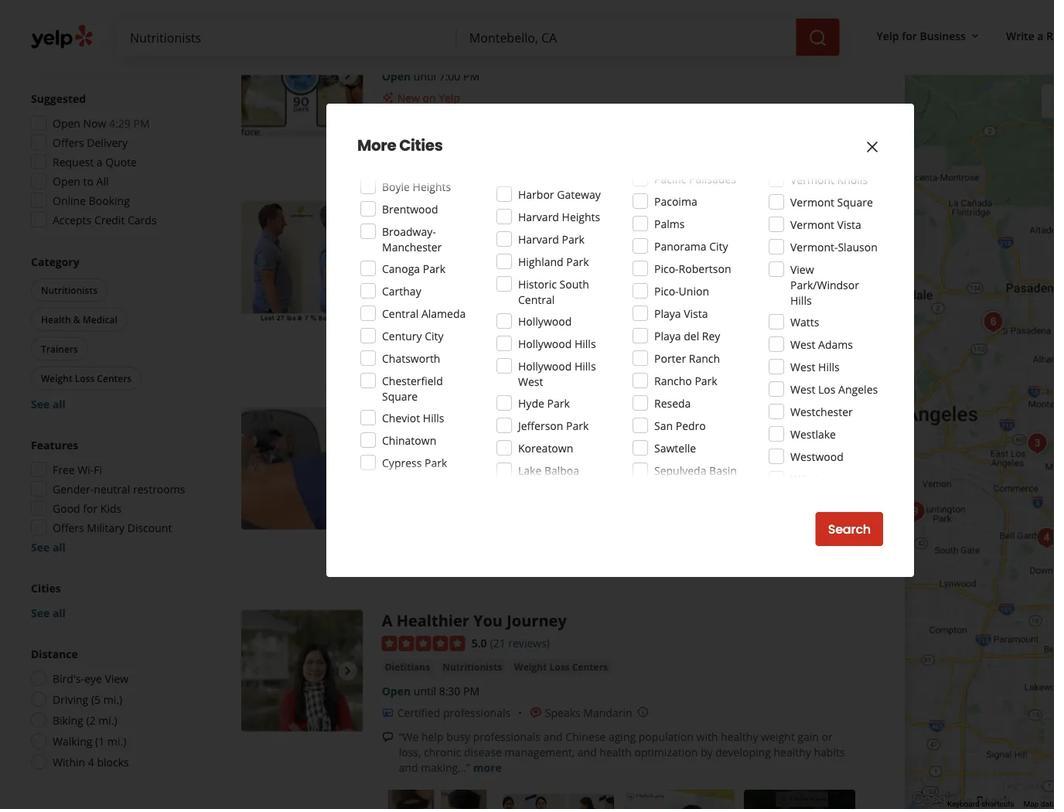 Task type: vqa. For each thing, say whether or not it's contained in the screenshot.
Offering a Deal to the top
no



Task type: locate. For each thing, give the bounding box(es) containing it.
women- up you
[[397, 296, 440, 311]]

centers for weight loss centers link below house of hathor wellness & beauty link weight loss centers button
[[515, 438, 551, 451]]

next image for doctorsrx
[[339, 66, 357, 85]]

vermont vista
[[791, 217, 862, 232]]

vermont for vermont knolls
[[791, 172, 835, 187]]

1 horizontal spatial in
[[676, 337, 685, 351]]

previous image
[[248, 66, 266, 85], [248, 253, 266, 271], [248, 459, 266, 478]]

hollywood inside the hollywood hills west
[[518, 359, 572, 373]]

open down suggested
[[53, 116, 80, 130]]

weight loss centers for weight loss centers button for weight loss centers link above speaks
[[515, 660, 608, 673]]

2 next image from the top
[[339, 662, 357, 680]]

slideshow element for doctorsrx
[[241, 14, 363, 136]]

1 horizontal spatial view
[[791, 262, 814, 277]]

1 horizontal spatial for
[[902, 28, 917, 43]]

1 slideshow element from the top
[[241, 14, 363, 136]]

pm right 7:00 in the left of the page
[[463, 68, 480, 83]]

all for category
[[53, 396, 66, 411]]

next image
[[339, 66, 357, 85], [339, 662, 357, 680]]

gender-neutral restrooms
[[53, 482, 185, 496]]

0 horizontal spatial diet
[[440, 130, 460, 145]]

group containing features
[[26, 437, 192, 555]]

option group containing distance
[[26, 646, 192, 774]]

1 vertical spatial more
[[473, 760, 502, 775]]

certified professionals for speaks mandarin
[[397, 705, 511, 720]]

to
[[673, 115, 683, 130], [574, 130, 584, 145], [83, 174, 94, 188], [603, 337, 613, 351]]

see all down good
[[31, 540, 66, 554]]

None search field
[[118, 19, 843, 56]]

for inside button
[[902, 28, 917, 43]]

weight left gain
[[761, 729, 795, 744]]

1 vertical spatial view
[[105, 671, 129, 686]]

2 vertical spatial see
[[31, 605, 50, 620]]

west adams
[[791, 337, 853, 352]]

angeles right -
[[666, 14, 726, 36]]

hills inside view park/windsor hills
[[791, 293, 812, 308]]

1 vertical spatial harvard
[[518, 232, 559, 246]]

0 vertical spatial lose
[[604, 115, 627, 130]]

7elements of balance image
[[978, 307, 1009, 338]]

0 vertical spatial vermont
[[791, 172, 835, 187]]

or inside ""coupon: $147 off. free rush shipping. lose from 10 to 44+ pounds of fat in weeks, without diet or exercise! too good to be true? it was until now! semaglutide (glp-1) with bioboost…""
[[462, 130, 473, 145]]

hills for hollywood hills west
[[575, 359, 596, 373]]

loss down house of hathor wellness & beauty link
[[492, 438, 512, 451]]

park for canoga park
[[423, 261, 446, 276]]

& inside health & medical button
[[73, 313, 80, 326]]

0 horizontal spatial request
[[53, 154, 94, 169]]

women-
[[397, 296, 440, 311], [545, 468, 588, 482]]

mi.) for driving (5 mi.)
[[103, 692, 122, 707]]

iv hydration
[[563, 438, 621, 451]]

harder
[[566, 337, 600, 351]]

loss for weight loss centers button corresponding to weight loss centers link on top of open until 7:00 pm
[[420, 45, 440, 58]]

0 horizontal spatial with
[[697, 729, 718, 744]]

view inside option group
[[105, 671, 129, 686]]

central alameda
[[382, 306, 466, 321]]

angeles inside "more cities" dialog
[[839, 382, 878, 396]]

5 star rating image for (360 reviews)
[[382, 227, 465, 243]]

7elements of balance image
[[978, 307, 1009, 338]]

2 see all button from the top
[[31, 540, 66, 554]]

1 vertical spatial vista
[[684, 306, 708, 321]]

1 vertical spatial next image
[[339, 662, 357, 680]]

all for features
[[53, 540, 66, 554]]

harvard up highland
[[518, 232, 559, 246]]

close image
[[863, 138, 882, 156]]

west for west los angeles
[[791, 382, 816, 396]]

3 all from the top
[[53, 605, 66, 620]]

see all up features
[[31, 396, 66, 411]]

harvard heights
[[518, 209, 600, 224]]

vista for vermont vista
[[837, 217, 862, 232]]

broadway-
[[382, 224, 436, 239]]

2 harvard from the top
[[518, 232, 559, 246]]

of
[[748, 115, 759, 130], [434, 407, 450, 429]]

new
[[397, 90, 420, 105]]

0 vertical spatial yelp
[[877, 28, 899, 43]]

see all button for features
[[31, 540, 66, 554]]

google image
[[909, 789, 960, 809]]

0 vertical spatial previous image
[[248, 66, 266, 85]]

1 vertical spatial vermont
[[791, 195, 835, 209]]

mi.) right the (2
[[98, 713, 117, 728]]

see all up distance
[[31, 605, 66, 620]]

west down west hills
[[791, 382, 816, 396]]

16 speaks mandarin v2 image
[[530, 707, 542, 719]]

for for yelp
[[902, 28, 917, 43]]

0 horizontal spatial city
[[425, 328, 444, 343]]

west inside the hollywood hills west
[[518, 374, 543, 389]]

quote
[[105, 154, 137, 169]]

be
[[587, 130, 600, 145]]

1 harvard from the top
[[518, 209, 559, 224]]

owned for women-owned & operated
[[588, 468, 622, 482]]

see all button up distance
[[31, 605, 66, 620]]

(21 reviews)
[[490, 636, 550, 650]]

1 vertical spatial diet
[[576, 321, 596, 336]]

0 vertical spatial pico-
[[654, 261, 679, 276]]

san pedro
[[654, 418, 706, 433]]

1 horizontal spatial diet
[[576, 321, 596, 336]]

more down the metabolism
[[437, 352, 466, 367]]

medical up "downtown"
[[466, 14, 527, 36]]

0 horizontal spatial healthy
[[721, 729, 759, 744]]

hyde
[[518, 396, 544, 410]]

hollywood down makes
[[518, 359, 572, 373]]

1 certified professionals from the top
[[397, 468, 511, 482]]

1 certified from the top
[[397, 468, 440, 482]]

request an appointment
[[688, 547, 841, 564]]

0 horizontal spatial or
[[462, 130, 473, 145]]

1 horizontal spatial cities
[[399, 135, 443, 156]]

hollywood up makes
[[518, 314, 572, 328]]

1 vertical spatial pico-
[[654, 284, 679, 298]]

1 horizontal spatial or
[[822, 729, 833, 744]]

see all button up features
[[31, 396, 66, 411]]

offers down good
[[53, 520, 84, 535]]

1 playa from the top
[[654, 306, 681, 321]]

group
[[26, 91, 192, 232], [28, 254, 192, 412], [26, 437, 192, 555], [31, 580, 192, 620]]

and down the every
[[499, 337, 518, 351]]

0 vertical spatial doctorsrx medical weight loss - los angeles image
[[241, 14, 363, 136]]

lose inside "if you have tried every weight loss diet in the world, stop! yo-yo dieting slows down your metabolism engine and makes it harder to lose weight in the future. lose weight at let's…"
[[744, 337, 768, 351]]

2 all from the top
[[53, 540, 66, 554]]

weight loss centers for weight loss centers button below trainers button
[[41, 372, 132, 384]]

soul bite image
[[900, 496, 931, 527]]

hills right it at the right top
[[575, 336, 596, 351]]

view right eye
[[105, 671, 129, 686]]

1 horizontal spatial vista
[[837, 217, 862, 232]]

1 see all from the top
[[31, 396, 66, 411]]

and up management, at bottom
[[544, 729, 563, 744]]

1 vertical spatial city
[[425, 328, 444, 343]]

1 vertical spatial see all button
[[31, 540, 66, 554]]

reviews)
[[515, 227, 556, 241], [508, 636, 550, 650]]

0 vertical spatial vista
[[837, 217, 862, 232]]

1 vertical spatial angeles
[[839, 382, 878, 396]]

2 hollywood from the top
[[518, 336, 572, 351]]

free up exercise!
[[501, 115, 523, 130]]

5 star rating image
[[382, 227, 465, 243], [382, 636, 465, 652]]

16 certified professionals v2 image
[[382, 707, 394, 719]]

gender-
[[53, 482, 94, 496]]

0 vertical spatial cities
[[399, 135, 443, 156]]

yelp for business
[[877, 28, 966, 43]]

metabolism
[[399, 337, 459, 351]]

slideshow element
[[241, 14, 363, 136], [241, 201, 363, 323], [241, 407, 363, 529], [241, 610, 363, 732]]

yelp left business
[[877, 28, 899, 43]]

nutritionists link down 5.0
[[440, 659, 505, 675]]

16 speech v2 image
[[382, 323, 394, 335]]

0 vertical spatial nutritionists button
[[488, 250, 554, 266]]

0 horizontal spatial heights
[[413, 179, 451, 194]]

balboa
[[545, 463, 580, 478]]

0 vertical spatial mi.)
[[103, 692, 122, 707]]

diet up harder
[[576, 321, 596, 336]]

restrooms
[[133, 482, 185, 496]]

2 vermont from the top
[[791, 195, 835, 209]]

diet
[[440, 130, 460, 145], [576, 321, 596, 336]]

16 new v2 image
[[382, 91, 394, 104]]

and
[[499, 337, 518, 351], [544, 729, 563, 744], [578, 745, 597, 759], [399, 760, 418, 775]]

square for chesterfield square
[[382, 389, 418, 403]]

cities down "coupon:
[[399, 135, 443, 156]]

more for nutrition
[[437, 352, 466, 367]]

2 previous image from the top
[[248, 253, 266, 271]]

see all for features
[[31, 540, 66, 554]]

see
[[31, 396, 50, 411], [31, 540, 50, 554], [31, 605, 50, 620]]

1 horizontal spatial of
[[748, 115, 759, 130]]

0 vertical spatial women-
[[397, 296, 440, 311]]

2 see from the top
[[31, 540, 50, 554]]

certified professionals down 8:30
[[397, 705, 511, 720]]

see all for category
[[31, 396, 66, 411]]

offers for offers military discount
[[53, 520, 84, 535]]

diet down the $147
[[440, 130, 460, 145]]

central down historic
[[518, 292, 555, 307]]

true?
[[602, 130, 628, 145]]

open for open until 8:30 pm
[[382, 684, 411, 698]]

yelp right on at the left top of page
[[439, 90, 460, 105]]

0 vertical spatial hollywood
[[518, 314, 572, 328]]

1 vertical spatial yelp
[[439, 90, 460, 105]]

women- down iv
[[545, 468, 588, 482]]

health & medical
[[41, 313, 117, 326]]

healthy down gain
[[774, 745, 811, 759]]

0 horizontal spatial vista
[[684, 306, 708, 321]]

weight up makes
[[517, 321, 551, 336]]

user actions element
[[865, 22, 1054, 53]]

nutritionists button down (360 reviews) on the top
[[488, 250, 554, 266]]

reviews) for loss
[[515, 227, 556, 241]]

with inside "we help busy professionals and chinese aging population with healthy weight gain or loss, chronic disease management, and health optimization by developing healthy habits and making…"
[[697, 729, 718, 744]]

request up open to all
[[53, 154, 94, 169]]

chesterfield square
[[382, 373, 443, 403]]

weight loss centers for weight loss centers button corresponding to weight loss centers link over 8:00
[[385, 251, 479, 264]]

1 vertical spatial reviews)
[[508, 636, 550, 650]]

2 pico- from the top
[[654, 284, 679, 298]]

weight loss centers up speaks
[[515, 660, 608, 673]]

write
[[1006, 28, 1035, 43]]

playa up 'stop!'
[[654, 306, 681, 321]]

0 vertical spatial &
[[73, 313, 80, 326]]

loss up open until 7:00 pm
[[420, 45, 440, 58]]

square inside chesterfield square
[[382, 389, 418, 403]]

until for let's nutrition weight loss
[[420, 275, 443, 289]]

square down chesterfield
[[382, 389, 418, 403]]

group containing cities
[[31, 580, 192, 620]]

discount
[[127, 520, 172, 535]]

loss
[[554, 321, 574, 336]]

hills up west los angeles
[[819, 359, 840, 374]]

0 vertical spatial nutritionists link
[[488, 250, 554, 266]]

data
[[1041, 800, 1054, 809]]

1 horizontal spatial lose
[[744, 337, 768, 351]]

for left business
[[902, 28, 917, 43]]

1 vertical spatial healthy
[[774, 745, 811, 759]]

0 horizontal spatial a
[[97, 154, 103, 169]]

park for highland park
[[566, 254, 589, 269]]

0 vertical spatial see all button
[[31, 396, 66, 411]]

weight inside "we help busy professionals and chinese aging population with healthy weight gain or loss, chronic disease management, and health optimization by developing healthy habits and making…"
[[761, 729, 795, 744]]

women- for women-owned
[[397, 296, 440, 311]]

offers
[[53, 135, 84, 150], [53, 520, 84, 535]]

diet inside ""coupon: $147 off. free rush shipping. lose from 10 to 44+ pounds of fat in weeks, without diet or exercise! too good to be true? it was until now! semaglutide (glp-1) with bioboost…""
[[440, 130, 460, 145]]

1 vermont from the top
[[791, 172, 835, 187]]

centers up 7:00 in the left of the page
[[443, 45, 479, 58]]

0 vertical spatial see
[[31, 396, 50, 411]]

loss for weight loss centers link below house of hathor wellness & beauty link weight loss centers button
[[492, 438, 512, 451]]

closed until 8:00 am tomorrow
[[382, 275, 540, 289]]

1 vertical spatial with
[[697, 729, 718, 744]]

4
[[88, 755, 94, 769]]

cities
[[399, 135, 443, 156], [31, 581, 61, 595]]

5 star rating image down healthier
[[382, 636, 465, 652]]

professionals down the spas
[[443, 468, 511, 482]]

0 vertical spatial city
[[710, 239, 728, 253]]

2 vertical spatial all
[[53, 605, 66, 620]]

0 horizontal spatial cities
[[31, 581, 61, 595]]

search image
[[809, 29, 827, 47]]

2 certified professionals from the top
[[397, 705, 511, 720]]

2 horizontal spatial medical
[[466, 14, 527, 36]]

diet inside "if you have tried every weight loss diet in the world, stop! yo-yo dieting slows down your metabolism engine and makes it harder to lose weight in the future. lose weight at let's…"
[[576, 321, 596, 336]]

to left all
[[83, 174, 94, 188]]

weight loss centers button for weight loss centers link below house of hathor wellness & beauty link
[[454, 437, 554, 453]]

1 vertical spatial nutritionists link
[[440, 659, 505, 675]]

semaglutide
[[716, 130, 778, 145]]

medical
[[466, 14, 527, 36], [83, 313, 117, 326], [385, 438, 421, 451]]

0 vertical spatial or
[[462, 130, 473, 145]]

nutritionists link
[[488, 250, 554, 266], [440, 659, 505, 675]]

1 vertical spatial more link
[[473, 760, 502, 775]]

1 all from the top
[[53, 396, 66, 411]]

1 vertical spatial cities
[[31, 581, 61, 595]]

0 vertical spatial for
[[902, 28, 917, 43]]

0 vertical spatial view
[[791, 262, 814, 277]]

doctorsrx medical weight loss - los angeles image
[[241, 14, 363, 136], [889, 394, 920, 425]]

1 horizontal spatial city
[[710, 239, 728, 253]]

open up 16 new v2 'image'
[[382, 68, 411, 83]]

pico- for robertson
[[654, 261, 679, 276]]

palisades
[[689, 171, 736, 186]]

loss for weight loss centers button corresponding to weight loss centers link over 8:00
[[420, 251, 440, 264]]

4:29
[[109, 116, 131, 130]]

2 vertical spatial mi.)
[[107, 734, 126, 748]]

weight loss centers up 8:00
[[385, 251, 479, 264]]

nutritionists link down (360 reviews) on the top
[[488, 250, 554, 266]]

0 horizontal spatial los
[[636, 14, 662, 36]]

request an appointment button
[[674, 538, 856, 572]]

nutritionists button
[[488, 250, 554, 266], [31, 279, 108, 302], [440, 659, 505, 675]]

west up 'hyde'
[[518, 374, 543, 389]]

let's nutrition weight loss image
[[241, 201, 363, 323]]

pico-robertson
[[654, 261, 731, 276]]

health
[[41, 313, 71, 326]]

weeks,
[[790, 115, 824, 130]]

2 slideshow element from the top
[[241, 201, 363, 323]]

centers down jefferson
[[515, 438, 551, 451]]

1 offers from the top
[[53, 135, 84, 150]]

weight loss centers button for weight loss centers link over 8:00
[[382, 250, 482, 266]]

lose inside ""coupon: $147 off. free rush shipping. lose from 10 to 44+ pounds of fat in weeks, without diet or exercise! too good to be true? it was until now! semaglutide (glp-1) with bioboost…""
[[604, 115, 627, 130]]

until up women-owned
[[420, 275, 443, 289]]

1 vertical spatial see all
[[31, 540, 66, 554]]

1 vertical spatial 5 star rating image
[[382, 636, 465, 652]]

nissi rapha image
[[1022, 428, 1053, 459]]

3 hollywood from the top
[[518, 359, 572, 373]]

1 see all button from the top
[[31, 396, 66, 411]]

map
[[1024, 800, 1039, 809]]

1 previous image from the top
[[248, 66, 266, 85]]

or inside "we help busy professionals and chinese aging population with healthy weight gain or loss, chronic disease management, and health optimization by developing healthy habits and making…"
[[822, 729, 833, 744]]

highland
[[518, 254, 564, 269]]

1 horizontal spatial more
[[473, 760, 502, 775]]

0 vertical spatial with
[[820, 130, 842, 145]]

1 vertical spatial mi.)
[[98, 713, 117, 728]]

1 horizontal spatial more link
[[473, 760, 502, 775]]

central inside historic south central
[[518, 292, 555, 307]]

vermont
[[791, 172, 835, 187], [791, 195, 835, 209], [791, 217, 835, 232]]

2 vertical spatial nutritionists
[[443, 660, 502, 673]]

yelp inside button
[[877, 28, 899, 43]]

square down knolls
[[837, 195, 873, 209]]

more down the disease
[[473, 760, 502, 775]]

offers for offers delivery
[[53, 135, 84, 150]]

west down down
[[791, 337, 816, 352]]

a for re
[[1038, 28, 1044, 43]]

1 pico- from the top
[[654, 261, 679, 276]]

highland park
[[518, 254, 589, 269]]

shortcuts
[[982, 800, 1015, 809]]

healthy up developing
[[721, 729, 759, 744]]

view
[[791, 262, 814, 277], [105, 671, 129, 686]]

3 vermont from the top
[[791, 217, 835, 232]]

of up the spas
[[434, 407, 450, 429]]

canoga park
[[382, 261, 446, 276]]

$ button
[[34, 38, 73, 62]]

slideshow element for a
[[241, 610, 363, 732]]

& left operated
[[625, 468, 633, 482]]

1 horizontal spatial women-
[[545, 468, 588, 482]]

request inside request an appointment button
[[688, 547, 738, 564]]

3 see all button from the top
[[31, 605, 66, 620]]

1 horizontal spatial request
[[688, 547, 738, 564]]

weight down slows
[[771, 337, 804, 351]]

canoga
[[382, 261, 420, 276]]

park for harvard park
[[562, 232, 585, 246]]

loss down trainers button
[[75, 372, 95, 384]]

more
[[437, 352, 466, 367], [473, 760, 502, 775]]

mi.) for biking (2 mi.)
[[98, 713, 117, 728]]

until
[[414, 68, 436, 83], [663, 130, 686, 145], [420, 275, 443, 289], [414, 684, 436, 698]]

2 offers from the top
[[53, 520, 84, 535]]

0 horizontal spatial square
[[382, 389, 418, 403]]

medical up cypress
[[385, 438, 421, 451]]

more link for healthier
[[473, 760, 502, 775]]

0 horizontal spatial more
[[437, 352, 466, 367]]

1 hollywood from the top
[[518, 314, 572, 328]]

1 vertical spatial see
[[31, 540, 50, 554]]

2 vertical spatial hollywood
[[518, 359, 572, 373]]

1 horizontal spatial free
[[501, 115, 523, 130]]

cypress
[[382, 455, 422, 470]]

1 next image from the top
[[339, 66, 357, 85]]

alameda
[[422, 306, 466, 321]]

0 horizontal spatial free
[[53, 462, 75, 477]]

loss up speaks
[[550, 660, 570, 673]]

see all button for category
[[31, 396, 66, 411]]

owned down 'hydration'
[[588, 468, 622, 482]]

owned for women-owned
[[440, 296, 475, 311]]

0 vertical spatial angeles
[[666, 14, 726, 36]]

0 vertical spatial owned
[[440, 296, 475, 311]]

all
[[96, 174, 109, 188]]

weight loss centers for weight loss centers button corresponding to weight loss centers link on top of open until 7:00 pm
[[385, 45, 479, 58]]

park up jefferson park
[[547, 396, 570, 410]]

by
[[701, 745, 713, 759]]

vermont for vermont vista
[[791, 217, 835, 232]]

0 horizontal spatial yelp
[[439, 90, 460, 105]]

3 previous image from the top
[[248, 459, 266, 478]]

hills up the spas
[[423, 410, 444, 425]]

hills for hollywood hills
[[575, 336, 596, 351]]

1 horizontal spatial &
[[585, 407, 596, 429]]

5 star rating image for 5.0
[[382, 636, 465, 652]]

medical right health
[[83, 313, 117, 326]]

to left "be"
[[574, 130, 584, 145]]

harvard for harvard park
[[518, 232, 559, 246]]

cities up distance
[[31, 581, 61, 595]]

open up online
[[53, 174, 80, 188]]

2 certified from the top
[[397, 705, 440, 720]]

until down the 10
[[663, 130, 686, 145]]

vermont for vermont square
[[791, 195, 835, 209]]

to right the 10
[[673, 115, 683, 130]]

3 see from the top
[[31, 605, 50, 620]]

1 horizontal spatial doctorsrx medical weight loss - los angeles image
[[889, 394, 920, 425]]

option group
[[26, 646, 192, 774]]

los up the westchester on the right of page
[[819, 382, 836, 396]]

park for jefferson park
[[566, 418, 589, 433]]

0 vertical spatial a
[[1038, 28, 1044, 43]]

free inside group
[[53, 462, 75, 477]]

pico- down panorama
[[654, 261, 679, 276]]

mi.)
[[103, 692, 122, 707], [98, 713, 117, 728], [107, 734, 126, 748]]

centers up speaks mandarin
[[572, 660, 608, 673]]

free inside ""coupon: $147 off. free rush shipping. lose from 10 to 44+ pounds of fat in weeks, without diet or exercise! too good to be true? it was until now! semaglutide (glp-1) with bioboost…""
[[501, 115, 523, 130]]

2 vertical spatial &
[[625, 468, 633, 482]]

0 vertical spatial of
[[748, 115, 759, 130]]

pico- for union
[[654, 284, 679, 298]]

4 slideshow element from the top
[[241, 610, 363, 732]]

previous image
[[248, 662, 266, 680]]

1 vertical spatial previous image
[[248, 253, 266, 271]]

lake balboa
[[518, 463, 580, 478]]

appointment
[[760, 547, 841, 564]]

for
[[902, 28, 917, 43], [83, 501, 98, 516]]

central up ""if"
[[382, 306, 419, 321]]

hills down harder
[[575, 359, 596, 373]]

2 playa from the top
[[654, 328, 681, 343]]

heights
[[413, 179, 451, 194], [562, 209, 600, 224]]

see for features
[[31, 540, 50, 554]]

1 vertical spatial &
[[585, 407, 596, 429]]

slows
[[765, 321, 793, 336]]

loss,
[[399, 745, 421, 759]]

nutritionists up health & medical
[[41, 284, 97, 296]]

pm right the '4:29'
[[133, 116, 150, 130]]

weight down world,
[[639, 337, 673, 351]]

harvard down 'harbor'
[[518, 209, 559, 224]]

with inside ""coupon: $147 off. free rush shipping. lose from 10 to 44+ pounds of fat in weeks, without diet or exercise! too good to be true? it was until now! semaglutide (glp-1) with bioboost…""
[[820, 130, 842, 145]]

more link down the metabolism
[[437, 352, 466, 367]]

group containing suggested
[[26, 91, 192, 232]]

to inside "if you have tried every weight loss diet in the world, stop! yo-yo dieting slows down your metabolism engine and makes it harder to lose weight in the future. lose weight at let's…"
[[603, 337, 613, 351]]

professionals
[[443, 468, 511, 482], [443, 705, 511, 720], [473, 729, 541, 744]]

1 5 star rating image from the top
[[382, 227, 465, 243]]

centers up closed until 8:00 am tomorrow
[[443, 251, 479, 264]]

pounds
[[707, 115, 746, 130]]

2 5 star rating image from the top
[[382, 636, 465, 652]]

women- for women-owned & operated
[[545, 468, 588, 482]]

1 horizontal spatial heights
[[562, 209, 600, 224]]

playa up porter
[[654, 328, 681, 343]]

info icon image
[[687, 468, 699, 481], [687, 468, 699, 481], [637, 706, 649, 718], [637, 706, 649, 718]]

an
[[741, 547, 757, 564]]

kids
[[100, 501, 122, 516]]

1 see from the top
[[31, 396, 50, 411]]

request inside group
[[53, 154, 94, 169]]

5 star rating image down brentwood
[[382, 227, 465, 243]]

1 vertical spatial women-
[[545, 468, 588, 482]]

1 vertical spatial lose
[[744, 337, 768, 351]]

0 vertical spatial harvard
[[518, 209, 559, 224]]

0 horizontal spatial owned
[[440, 296, 475, 311]]

heights down gateway
[[562, 209, 600, 224]]

let's
[[382, 201, 418, 222]]

westlake
[[791, 427, 836, 441]]

0 vertical spatial in
[[778, 115, 787, 130]]

nutritionists for let's nutrition weight loss
[[491, 251, 550, 264]]

2 see all from the top
[[31, 540, 66, 554]]

professionals up the disease
[[473, 729, 541, 744]]

mi.) right (5
[[103, 692, 122, 707]]

all up distance
[[53, 605, 66, 620]]

1 vertical spatial square
[[382, 389, 418, 403]]

mi.) right (1 at the bottom left of page
[[107, 734, 126, 748]]

centers down health & medical button
[[97, 372, 132, 384]]

city down alameda
[[425, 328, 444, 343]]

hollywood down loss
[[518, 336, 572, 351]]

hills inside the hollywood hills west
[[575, 359, 596, 373]]

manchester
[[382, 239, 442, 254]]

in down 'stop!'
[[676, 337, 685, 351]]

open until 7:00 pm
[[382, 68, 480, 83]]

yelp
[[877, 28, 899, 43], [439, 90, 460, 105]]

0 vertical spatial certified
[[397, 468, 440, 482]]

category
[[31, 254, 79, 269]]

& right health
[[73, 313, 80, 326]]

vermont-
[[791, 239, 838, 254]]

weight loss centers down house of hathor wellness & beauty link
[[457, 438, 551, 451]]



Task type: describe. For each thing, give the bounding box(es) containing it.
have
[[434, 321, 458, 336]]

certified for women-
[[397, 468, 440, 482]]

and down the chinese
[[578, 745, 597, 759]]

16 certified professionals v2 image
[[382, 469, 394, 481]]

0 horizontal spatial central
[[382, 306, 419, 321]]

loss left -
[[589, 14, 623, 36]]

house of hathor wellness & beauty image
[[241, 407, 363, 529]]

1 vertical spatial of
[[434, 407, 450, 429]]

walking (1 mi.)
[[53, 734, 126, 748]]

open for open until 7:00 pm
[[382, 68, 411, 83]]

good
[[545, 130, 571, 145]]

operated
[[636, 468, 682, 482]]

accepts credit cards
[[53, 212, 157, 227]]

west for west hills
[[791, 359, 816, 374]]

gateway
[[557, 187, 601, 202]]

square for vermont square
[[837, 195, 873, 209]]

2 horizontal spatial &
[[625, 468, 633, 482]]

your
[[827, 321, 850, 336]]

pm for doctorsrx
[[463, 68, 480, 83]]

developing
[[716, 745, 771, 759]]

city for century city
[[425, 328, 444, 343]]

park/windsor
[[791, 277, 859, 292]]

weight loss centers link down house of hathor wellness & beauty link
[[454, 437, 554, 453]]

speaks mandarin
[[545, 705, 632, 720]]

bird's-eye view
[[53, 671, 129, 686]]

weight loss centers link up 8:00
[[382, 250, 482, 266]]

"if you have tried every weight loss diet in the world, stop! yo-yo dieting slows down your metabolism engine and makes it harder to lose weight in the future. lose weight at let's…"
[[399, 321, 850, 367]]

park for hyde park
[[547, 396, 570, 410]]

1 horizontal spatial healthy
[[774, 745, 811, 759]]

now!
[[688, 130, 713, 145]]

2 vertical spatial in
[[676, 337, 685, 351]]

west for west adams
[[791, 337, 816, 352]]

nutritionists for a healthier you journey
[[443, 660, 502, 673]]

slideshow element for let's
[[241, 201, 363, 323]]

park for rancho park
[[695, 373, 718, 388]]

and inside "if you have tried every weight loss diet in the world, stop! yo-yo dieting slows down your metabolism engine and makes it harder to lose weight in the future. lose weight at let's…"
[[499, 337, 518, 351]]

weight loss centers button down trainers button
[[31, 367, 142, 390]]

pm for a
[[463, 684, 480, 698]]

centers for weight loss centers button corresponding to weight loss centers link over 8:00
[[443, 251, 479, 264]]

vista for playa vista
[[684, 306, 708, 321]]

$$$$
[[159, 44, 180, 56]]

open to all
[[53, 174, 109, 188]]

yo-
[[697, 321, 713, 336]]

weight up closed
[[385, 251, 418, 264]]

dietitians button
[[382, 659, 433, 675]]

16 women owned v2 image
[[530, 469, 542, 481]]

harvard for harvard heights
[[518, 209, 559, 224]]

1 vertical spatial the
[[688, 337, 705, 351]]

centers for weight loss centers button below trainers button
[[97, 372, 132, 384]]

medical spas link
[[382, 437, 448, 453]]

1 vertical spatial nutritionists button
[[31, 279, 108, 302]]

hollywood for hollywood hills
[[518, 336, 572, 351]]

1 vertical spatial nutritionists
[[41, 284, 97, 296]]

44+
[[686, 115, 704, 130]]

weight loss and body contouring center image
[[1049, 434, 1054, 465]]

1 vertical spatial pm
[[133, 116, 150, 130]]

naturista clementina hernandez image
[[1032, 523, 1054, 554]]

$$
[[87, 44, 97, 56]]

sepulveda basin
[[654, 463, 737, 478]]

8:30
[[439, 684, 461, 698]]

until inside ""coupon: $147 off. free rush shipping. lose from 10 to 44+ pounds of fat in weeks, without diet or exercise! too good to be true? it was until now! semaglutide (glp-1) with bioboost…""
[[663, 130, 686, 145]]

until for a healthier you journey
[[414, 684, 436, 698]]

doctorsrx medical weight loss - los angeles
[[382, 14, 726, 36]]

in inside ""coupon: $147 off. free rush shipping. lose from 10 to 44+ pounds of fat in weeks, without diet or exercise! too good to be true? it was until now! semaglutide (glp-1) with bioboost…""
[[778, 115, 787, 130]]

house of hathor wellness & beauty link
[[382, 407, 655, 429]]

a
[[382, 610, 393, 631]]

shipping.
[[554, 115, 601, 130]]

previous image for let's nutrition weight loss
[[248, 253, 266, 271]]

city for panorama city
[[710, 239, 728, 253]]

nutrition
[[422, 201, 494, 222]]

porter ranch
[[654, 351, 720, 366]]

keyboard shortcuts button
[[948, 799, 1015, 809]]

off.
[[476, 115, 498, 130]]

request for request an appointment
[[688, 547, 738, 564]]

heights for brentwood
[[413, 179, 451, 194]]

cards
[[128, 212, 157, 227]]

fi
[[94, 462, 102, 477]]

loss for weight loss centers button for weight loss centers link above speaks
[[550, 660, 570, 673]]

jefferson
[[518, 418, 563, 433]]

medical spas
[[385, 438, 445, 451]]

closed
[[382, 275, 417, 289]]

mi.) for walking (1 mi.)
[[107, 734, 126, 748]]

stop!
[[664, 321, 694, 336]]

and down the loss,
[[399, 760, 418, 775]]

vermont knolls
[[791, 172, 868, 187]]

nutritionists link for you
[[440, 659, 505, 675]]

gain
[[798, 729, 819, 744]]

heights for harvard park
[[562, 209, 600, 224]]

hydration
[[575, 438, 621, 451]]

0 horizontal spatial medical
[[83, 313, 117, 326]]

nutritionists link for weight
[[488, 250, 554, 266]]

broadway- manchester
[[382, 224, 442, 254]]

previous image for doctorsrx medical weight loss - los angeles
[[248, 66, 266, 85]]

16 speech v2 image
[[382, 731, 394, 743]]

pacific palisades
[[654, 171, 736, 186]]

on
[[423, 90, 436, 105]]

weight up "downtown"
[[531, 14, 585, 36]]

dietitians
[[385, 660, 430, 673]]

sawtelle
[[654, 441, 696, 455]]

certified professionals for women-owned & operated
[[397, 468, 511, 482]]

loss for weight loss centers button below trainers button
[[75, 372, 95, 384]]

weight up (360 reviews) link
[[498, 201, 552, 222]]

knolls
[[837, 172, 868, 187]]

historic
[[518, 277, 557, 291]]

2 vertical spatial medical
[[385, 438, 421, 451]]

weight loss centers button for weight loss centers link on top of open until 7:00 pm
[[382, 44, 482, 59]]

more cities dialog
[[0, 0, 1054, 809]]

map region
[[858, 71, 1054, 809]]

a for quote
[[97, 154, 103, 169]]

weight down (21 reviews)
[[515, 660, 547, 673]]

weight down hathor
[[457, 438, 490, 451]]

panorama city
[[654, 239, 728, 253]]

(2
[[86, 713, 96, 728]]

cities inside dialog
[[399, 135, 443, 156]]

credit
[[94, 212, 125, 227]]

weight loss centers button for weight loss centers link above speaks
[[511, 659, 611, 675]]

next image for a
[[339, 662, 357, 680]]

more for healthier
[[473, 760, 502, 775]]

jefferson park
[[518, 418, 589, 433]]

making…"
[[421, 760, 470, 775]]

park for cypress park
[[425, 455, 447, 470]]

at
[[807, 337, 817, 351]]

1)
[[808, 130, 817, 145]]

aging
[[609, 729, 636, 744]]

playa for playa vista
[[654, 306, 681, 321]]

certified for speaks
[[397, 705, 440, 720]]

professionals for women-owned & operated
[[443, 468, 511, 482]]

0 horizontal spatial angeles
[[666, 14, 726, 36]]

you
[[412, 321, 431, 336]]

3 see all from the top
[[31, 605, 66, 620]]

nutritionists button for let's nutrition weight loss
[[488, 250, 554, 266]]

0 horizontal spatial the
[[611, 321, 627, 336]]

more link for nutrition
[[437, 352, 466, 367]]

women-owned
[[397, 296, 475, 311]]

weight loss centers for weight loss centers link below house of hathor wellness & beauty link weight loss centers button
[[457, 438, 551, 451]]

hills for cheviot hills
[[423, 410, 444, 425]]

0 horizontal spatial doctorsrx medical weight loss - los angeles image
[[241, 14, 363, 136]]

del
[[684, 328, 700, 343]]

for for good
[[83, 501, 98, 516]]

5.0 link
[[472, 634, 487, 651]]

weight down trainers button
[[41, 372, 72, 384]]

view inside view park/windsor hills
[[791, 262, 814, 277]]

cheviot hills
[[382, 410, 444, 425]]

los inside "more cities" dialog
[[819, 382, 836, 396]]

rey
[[702, 328, 721, 343]]

down
[[796, 321, 824, 336]]

until for doctorsrx medical weight loss - los angeles
[[414, 68, 436, 83]]

view park/windsor hills
[[791, 262, 859, 308]]

professionals inside "we help busy professionals and chinese aging population with healthy weight gain or loss, chronic disease management, and health optimization by developing healthy habits and making…"
[[473, 729, 541, 744]]

weight down doctorsrx at left
[[385, 45, 418, 58]]

trainers button
[[31, 337, 88, 361]]

search
[[828, 521, 871, 538]]

eye
[[84, 671, 102, 686]]

(glp-
[[781, 130, 808, 145]]

1 vertical spatial in
[[598, 321, 608, 336]]

centers for weight loss centers button corresponding to weight loss centers link on top of open until 7:00 pm
[[443, 45, 479, 58]]

beauty
[[601, 407, 655, 429]]

pacoima
[[654, 194, 698, 208]]

hills for west hills
[[819, 359, 840, 374]]

hyde park
[[518, 396, 570, 410]]

$$ button
[[73, 38, 111, 62]]

16 chevron down v2 image
[[969, 30, 982, 42]]

nutritionists button for a healthier you journey
[[440, 659, 505, 675]]

vermont-slauson
[[791, 239, 878, 254]]

loss up harvard park
[[556, 201, 590, 222]]

open for open now 4:29 pm
[[53, 116, 80, 130]]

was
[[641, 130, 660, 145]]

house of hathor wellness & beauty
[[382, 407, 655, 429]]

playa for playa del rey
[[654, 328, 681, 343]]

group containing category
[[28, 254, 192, 412]]

management,
[[505, 745, 575, 759]]

keyboard
[[948, 800, 980, 809]]

it
[[631, 130, 638, 145]]

0 vertical spatial healthy
[[721, 729, 759, 744]]

centers for weight loss centers button for weight loss centers link above speaks
[[572, 660, 608, 673]]

open for open to all
[[53, 174, 80, 188]]

suggested
[[31, 91, 86, 106]]

request for request a quote
[[53, 154, 94, 169]]

hollywood for hollywood hills west
[[518, 359, 572, 373]]

ranch
[[689, 351, 720, 366]]

adams
[[819, 337, 853, 352]]

3 slideshow element from the top
[[241, 407, 363, 529]]

a healthier you journey image
[[241, 610, 363, 732]]

weight loss centers link up open until 7:00 pm
[[382, 44, 482, 59]]

(21
[[490, 636, 506, 650]]

weight loss centers link up speaks
[[511, 659, 611, 675]]

0 vertical spatial medical
[[466, 14, 527, 36]]

makes
[[521, 337, 554, 351]]

health & medical button
[[31, 308, 127, 331]]

of inside ""coupon: $147 off. free rush shipping. lose from 10 to 44+ pounds of fat in weeks, without diet or exercise! too good to be true? it was until now! semaglutide (glp-1) with bioboost…""
[[748, 115, 759, 130]]



